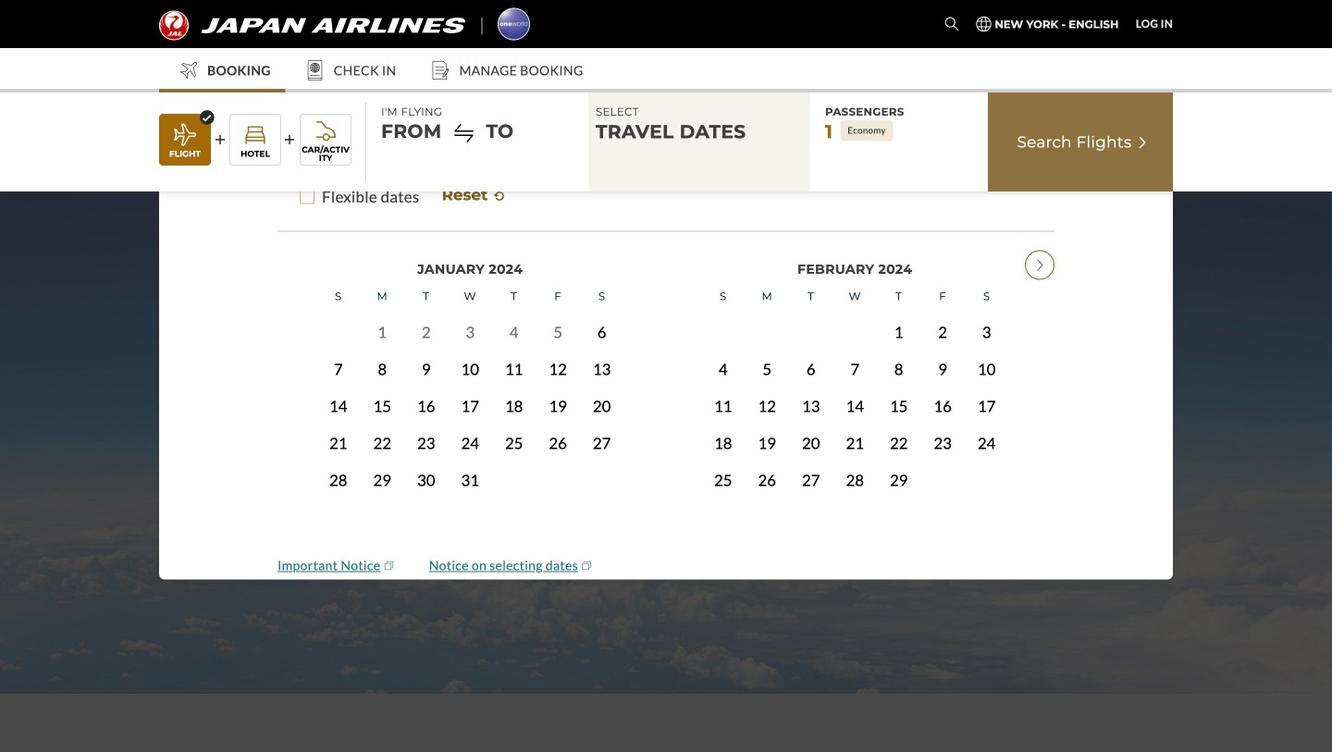 Task type: locate. For each thing, give the bounding box(es) containing it.
saturday element for friday element related to 2nd monday element from right
[[580, 300, 624, 335]]

thursday element
[[492, 300, 536, 335], [877, 300, 921, 335]]

tuesday element
[[404, 300, 448, 335], [789, 300, 833, 335]]

1 horizontal spatial wednesday element
[[833, 300, 877, 335]]

2 saturday element from the left
[[965, 300, 1009, 335]]

2 monday element from the left
[[745, 300, 789, 335]]

0 horizontal spatial thursday element
[[492, 300, 536, 335]]

2 tuesday element from the left
[[789, 300, 833, 335]]

one world image
[[498, 8, 530, 40]]

2 wednesday element from the left
[[833, 300, 877, 335]]

2 thursday element from the left
[[877, 300, 921, 335]]

1 wednesday element from the left
[[448, 300, 492, 335]]

0 horizontal spatial friday element
[[536, 300, 580, 335]]

2 friday element from the left
[[921, 300, 965, 335]]

friday element for 2nd monday element from right
[[536, 300, 580, 335]]

1 horizontal spatial sunday element
[[701, 300, 745, 335]]

saturday element
[[580, 300, 624, 335], [965, 300, 1009, 335]]

1 horizontal spatial friday element
[[921, 300, 965, 335]]

0 horizontal spatial tuesday element
[[404, 300, 448, 335]]

tuesday element for 1st monday element from right
[[789, 300, 833, 335]]

1 sunday element from the left
[[316, 300, 360, 335]]

1 horizontal spatial monday element
[[745, 300, 789, 335]]

friday element for 1st monday element from right
[[921, 300, 965, 335]]

thursday element for friday element associated with 1st monday element from right
[[877, 300, 921, 335]]

0 horizontal spatial monday element
[[360, 300, 404, 335]]

wednesday element
[[448, 300, 492, 335], [833, 300, 877, 335]]

1 horizontal spatial saturday element
[[965, 300, 1009, 335]]

0 horizontal spatial sunday element
[[316, 300, 360, 335]]

0 horizontal spatial saturday element
[[580, 300, 624, 335]]

1 friday element from the left
[[536, 300, 580, 335]]

tuesday element for 2nd monday element from right
[[404, 300, 448, 335]]

1 monday element from the left
[[360, 300, 404, 335]]

0 horizontal spatial wednesday element
[[448, 300, 492, 335]]

sunday element for 2nd monday element from right
[[316, 300, 360, 335]]

monday element
[[360, 300, 404, 335], [745, 300, 789, 335]]

2 sunday element from the left
[[701, 300, 745, 335]]

1 tuesday element from the left
[[404, 300, 448, 335]]

1 thursday element from the left
[[492, 300, 536, 335]]

friday element
[[536, 300, 580, 335], [921, 300, 965, 335]]

1 horizontal spatial thursday element
[[877, 300, 921, 335]]

sunday element
[[316, 300, 360, 335], [701, 300, 745, 335]]

sunday element for 1st monday element from right
[[701, 300, 745, 335]]

1 horizontal spatial tuesday element
[[789, 300, 833, 335]]

1 saturday element from the left
[[580, 300, 624, 335]]



Task type: vqa. For each thing, say whether or not it's contained in the screenshot.
second "WEDNESDAY" element from right
yes



Task type: describe. For each thing, give the bounding box(es) containing it.
thursday element for friday element related to 2nd monday element from right
[[492, 300, 536, 335]]

japan airlines image
[[159, 11, 465, 40]]

wednesday element for tuesday element for 1st monday element from right
[[833, 300, 877, 335]]

saturday element for friday element associated with 1st monday element from right
[[965, 300, 1009, 335]]

wednesday element for tuesday element corresponding to 2nd monday element from right
[[448, 300, 492, 335]]



